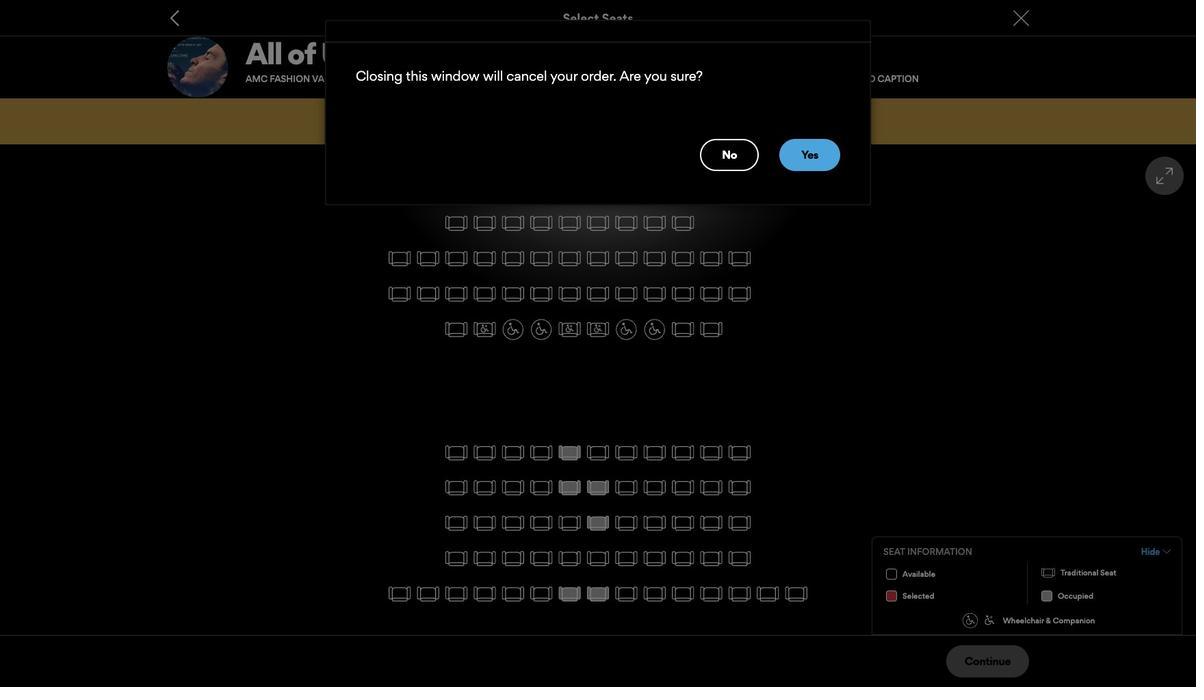 Task type: describe. For each thing, give the bounding box(es) containing it.
no button
[[700, 139, 759, 171]]

8:45 pm
[[480, 73, 515, 84]]

yes button
[[779, 139, 840, 171]]

this
[[406, 68, 428, 84]]

no
[[722, 148, 737, 162]]

will
[[483, 68, 503, 84]]

1 hr 45 min button
[[530, 73, 610, 84]]

1 hr 45 min
[[530, 73, 583, 84]]

closed caption
[[839, 73, 919, 84]]

occupied
[[1058, 591, 1094, 601]]

are
[[620, 68, 641, 84]]

reserved
[[631, 73, 677, 84]]

all of us strangers link
[[246, 35, 1029, 72]]

of
[[287, 35, 315, 72]]

companion
[[1053, 616, 1095, 625]]

cookie consent banner dialog
[[0, 650, 1196, 687]]

occupied image
[[1041, 591, 1052, 601]]

seating
[[679, 73, 718, 84]]

all
[[246, 35, 282, 72]]

seat image
[[1041, 566, 1055, 580]]

today,
[[372, 73, 404, 84]]

seat information
[[883, 546, 972, 557]]

jan
[[406, 73, 425, 84]]

18
[[348, 73, 357, 84]]

order.
[[581, 68, 617, 84]]

reserved seating
[[631, 73, 718, 84]]

hide button
[[1141, 545, 1171, 558]]

pm
[[501, 73, 515, 84]]

information
[[907, 546, 972, 557]]

&
[[1046, 616, 1051, 625]]

fashion
[[270, 73, 310, 84]]

traditional
[[1061, 568, 1099, 577]]

closing this window will cancel your order.  are you sure?
[[356, 68, 703, 84]]

closed
[[839, 73, 876, 84]]



Task type: vqa. For each thing, say whether or not it's contained in the screenshot.
Row 6, Seat 10 - Can reserve, AMC Signature Recliner icon
no



Task type: locate. For each thing, give the bounding box(es) containing it.
select
[[563, 11, 599, 25]]

seat
[[883, 546, 905, 557], [1100, 568, 1116, 577]]

min
[[564, 73, 583, 84]]

sure?
[[671, 68, 703, 84]]

available image
[[886, 569, 897, 580]]

select seats
[[563, 11, 633, 25]]

0 horizontal spatial seat
[[883, 546, 905, 557]]

traditional seat
[[1061, 568, 1116, 577]]

seat right traditional
[[1100, 568, 1116, 577]]

closing
[[356, 68, 403, 84]]

selected image
[[886, 591, 897, 601]]

amc fashion valley 18
[[246, 73, 357, 84]]

wheelchair & companion
[[1003, 616, 1095, 625]]

yes
[[801, 148, 818, 162]]

8:45
[[480, 73, 499, 84]]

all of us strangers
[[246, 35, 491, 72]]

icon key element
[[872, 536, 1182, 635]]

1 vertical spatial seat
[[1100, 568, 1116, 577]]

seats
[[602, 11, 633, 25]]

available
[[903, 569, 935, 579]]

hr
[[536, 73, 549, 84]]

29,
[[427, 73, 440, 84]]

caption
[[878, 73, 919, 84]]

strangers
[[360, 35, 491, 72]]

cancel
[[507, 68, 547, 84]]

window
[[431, 68, 480, 84]]

us
[[321, 35, 355, 72]]

selected
[[903, 591, 934, 601]]

wheelchair seat icon image
[[985, 615, 999, 630], [985, 615, 994, 625]]

r
[[610, 73, 616, 84]]

more information about image
[[586, 73, 595, 82]]

wheelchair
[[1003, 616, 1044, 625]]

your
[[550, 68, 578, 84]]

amc
[[246, 73, 268, 84]]

hide
[[1141, 546, 1160, 557]]

seat up "available" icon
[[883, 546, 905, 557]]

45
[[551, 73, 562, 84]]

you
[[644, 68, 667, 84]]

1
[[530, 73, 534, 84]]

2024
[[442, 73, 465, 84]]

0 vertical spatial seat
[[883, 546, 905, 557]]

1 horizontal spatial seat
[[1100, 568, 1116, 577]]

valley
[[312, 73, 345, 84]]

today, jan 29, 2024
[[372, 73, 465, 84]]



